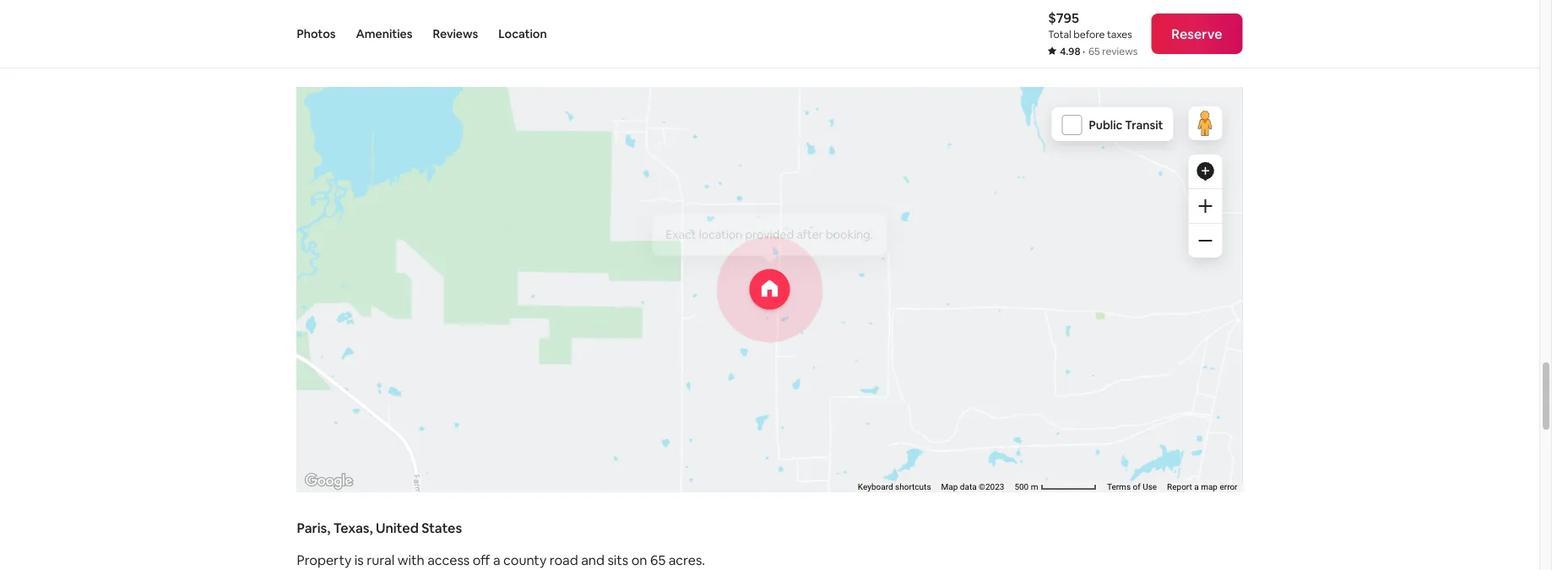 Task type: describe. For each thing, give the bounding box(es) containing it.
property
[[297, 552, 352, 569]]

rural
[[367, 552, 395, 569]]

terms of use link
[[1108, 482, 1158, 493]]

paris,
[[297, 520, 331, 537]]

report
[[1168, 482, 1193, 493]]

total
[[1049, 28, 1072, 41]]

location button
[[499, 0, 547, 68]]

reviews
[[1103, 45, 1138, 58]]

states
[[422, 520, 462, 537]]

your stay location, map pin image
[[750, 270, 790, 310]]

error
[[1220, 482, 1238, 493]]

terms
[[1108, 482, 1131, 493]]

google image
[[301, 471, 357, 493]]

map
[[1201, 482, 1218, 493]]

drag pegman onto the map to open street view image
[[1189, 107, 1223, 141]]

texas,
[[333, 520, 373, 537]]

0 vertical spatial 65
[[1089, 45, 1101, 58]]

map data ©2023
[[942, 482, 1005, 493]]

zoom in image
[[1199, 200, 1213, 213]]

with
[[398, 552, 425, 569]]

report a map error link
[[1168, 482, 1238, 493]]

public
[[1089, 118, 1123, 133]]

1 vertical spatial a
[[493, 552, 501, 569]]

paris, texas, united states
[[297, 520, 462, 537]]

keyboard shortcuts button
[[858, 482, 931, 493]]

property is rural with access off a county road and sits on 65 acres.
[[297, 552, 705, 569]]

4.98
[[1060, 45, 1081, 58]]

photos button
[[297, 0, 336, 68]]

data
[[960, 482, 977, 493]]

location
[[499, 26, 547, 41]]



Task type: locate. For each thing, give the bounding box(es) containing it.
transit
[[1126, 118, 1164, 133]]

united
[[376, 520, 419, 537]]

taxes
[[1108, 28, 1133, 41]]

0 horizontal spatial a
[[493, 552, 501, 569]]

0 horizontal spatial 65
[[651, 552, 666, 569]]

is
[[355, 552, 364, 569]]

1 horizontal spatial a
[[1195, 482, 1199, 493]]

$795 total before taxes
[[1049, 9, 1133, 41]]

add a place to the map image
[[1196, 162, 1216, 182]]

off
[[473, 552, 490, 569]]

500
[[1015, 482, 1029, 493]]

keyboard shortcuts
[[858, 482, 931, 493]]

reserve
[[1172, 25, 1223, 42]]

reviews
[[433, 26, 478, 41]]

sits
[[608, 552, 629, 569]]

zoom out image
[[1199, 234, 1213, 248]]

1 horizontal spatial 65
[[1089, 45, 1101, 58]]

you'll
[[359, 44, 405, 68]]

photos
[[297, 26, 336, 41]]

county
[[504, 552, 547, 569]]

where
[[297, 44, 356, 68]]

4.98 · 65 reviews
[[1060, 45, 1138, 58]]

amenities
[[356, 26, 413, 41]]

google map
showing 0 points of interest. region
[[273, 11, 1355, 570]]

and
[[581, 552, 605, 569]]

65
[[1089, 45, 1101, 58], [651, 552, 666, 569]]

access
[[428, 552, 470, 569]]

0 vertical spatial a
[[1195, 482, 1199, 493]]

of
[[1133, 482, 1141, 493]]

reserve button
[[1152, 14, 1243, 54]]

m
[[1031, 482, 1039, 493]]

keyboard
[[858, 482, 894, 493]]

·
[[1083, 45, 1086, 58]]

shortcuts
[[896, 482, 931, 493]]

report a map error
[[1168, 482, 1238, 493]]

map
[[942, 482, 958, 493]]

be
[[409, 44, 432, 68]]

public transit
[[1089, 118, 1164, 133]]

before
[[1074, 28, 1105, 41]]

terms of use
[[1108, 482, 1158, 493]]

©2023
[[979, 482, 1005, 493]]

a left map
[[1195, 482, 1199, 493]]

65 right on
[[651, 552, 666, 569]]

a right the off
[[493, 552, 501, 569]]

$795
[[1049, 9, 1080, 26]]

a
[[1195, 482, 1199, 493], [493, 552, 501, 569]]

65 right ·
[[1089, 45, 1101, 58]]

1 vertical spatial 65
[[651, 552, 666, 569]]

where you'll be
[[297, 44, 432, 68]]

use
[[1143, 482, 1158, 493]]

acres.
[[669, 552, 705, 569]]

reviews button
[[433, 0, 478, 68]]

on
[[632, 552, 648, 569]]

amenities button
[[356, 0, 413, 68]]

500 m button
[[1010, 481, 1102, 493]]

road
[[550, 552, 578, 569]]

500 m
[[1015, 482, 1041, 493]]



Task type: vqa. For each thing, say whether or not it's contained in the screenshot.
4.98
yes



